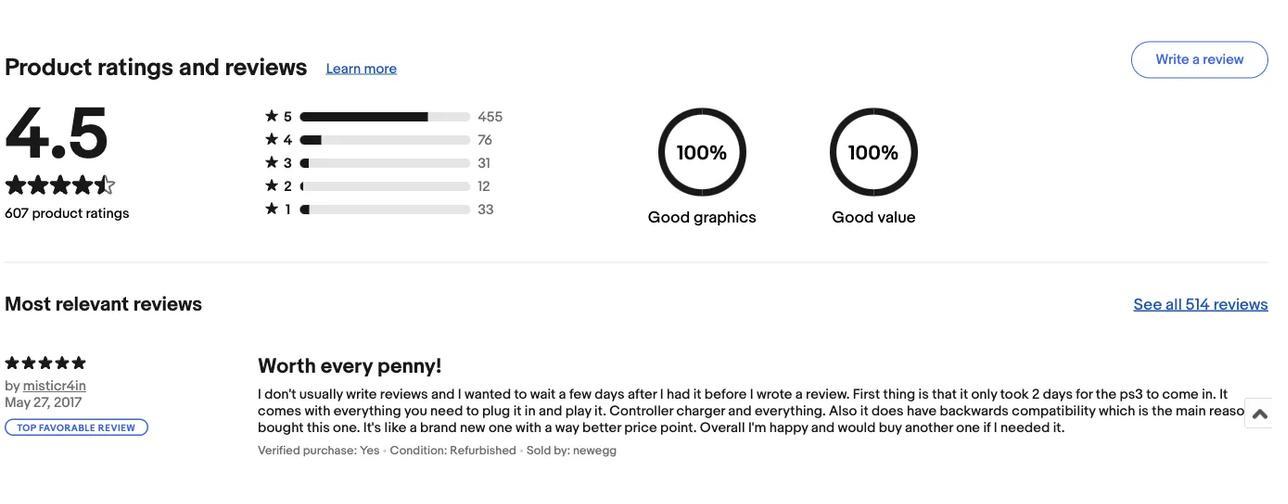 Task type: vqa. For each thing, say whether or not it's contained in the screenshot.
before
yes



Task type: describe. For each thing, give the bounding box(es) containing it.
a right like
[[410, 420, 417, 437]]

1 horizontal spatial to
[[514, 387, 527, 403]]

before
[[705, 387, 747, 403]]

graphics
[[694, 208, 757, 227]]

have
[[907, 403, 937, 420]]

2017
[[54, 395, 82, 412]]

may
[[5, 395, 30, 412]]

if
[[983, 420, 991, 437]]

3
[[284, 155, 292, 172]]

purchase:
[[303, 444, 357, 459]]

write
[[1156, 51, 1189, 68]]

product ratings and reviews
[[5, 54, 308, 83]]

relevant
[[55, 293, 129, 317]]

by misticr4in may 27, 2017
[[5, 378, 86, 412]]

1
[[286, 202, 290, 218]]

review.
[[806, 387, 850, 403]]

1 horizontal spatial the
[[1152, 403, 1173, 420]]

misticr4in
[[23, 378, 86, 395]]

it's
[[363, 420, 381, 437]]

penny!
[[377, 354, 442, 379]]

verified
[[258, 444, 300, 459]]

review for top favorable review
[[98, 422, 136, 434]]

few
[[569, 387, 592, 403]]

needed
[[1001, 420, 1050, 437]]

plug
[[482, 403, 510, 420]]

1 horizontal spatial it.
[[1053, 420, 1065, 437]]

good value
[[832, 208, 916, 227]]

condition:
[[390, 444, 447, 459]]

bought
[[258, 420, 304, 437]]

every
[[321, 354, 373, 379]]

0 vertical spatial 2
[[284, 178, 292, 195]]

it right had
[[693, 387, 702, 403]]

by:
[[554, 444, 571, 459]]

2 horizontal spatial to
[[1146, 387, 1159, 403]]

main
[[1176, 403, 1206, 420]]

wait
[[530, 387, 556, 403]]

reviews up 5
[[225, 54, 308, 83]]

favorable
[[39, 422, 96, 434]]

top favorable review
[[17, 422, 136, 434]]

100 percents of reviewers think of this product as good graphics element
[[633, 108, 772, 243]]

point.
[[660, 420, 697, 437]]

buy
[[879, 420, 902, 437]]

2 days from the left
[[1043, 387, 1073, 403]]

1 horizontal spatial with
[[516, 420, 542, 437]]

455
[[478, 109, 503, 126]]

value
[[878, 208, 916, 227]]

0 horizontal spatial with
[[305, 403, 331, 420]]

i right if
[[994, 420, 998, 437]]

first
[[853, 387, 880, 403]]

condition: refurbished
[[390, 444, 516, 459]]

overall
[[700, 420, 745, 437]]

write a review
[[1156, 51, 1244, 68]]

you
[[404, 403, 427, 420]]

usually
[[299, 387, 343, 403]]

31
[[478, 156, 491, 172]]

sold
[[527, 444, 551, 459]]

1 vertical spatial ratings
[[86, 205, 129, 222]]

607 product ratings
[[5, 205, 129, 222]]

0 horizontal spatial the
[[1096, 387, 1117, 403]]

product
[[32, 205, 83, 222]]

most
[[5, 293, 51, 317]]

a left way
[[545, 420, 552, 437]]

it right that
[[960, 387, 968, 403]]

27,
[[33, 395, 51, 412]]

a left 'few'
[[559, 387, 566, 403]]

0 horizontal spatial is
[[919, 387, 929, 403]]

see all 514 reviews link
[[1134, 295, 1269, 315]]

comes
[[258, 403, 301, 420]]

33
[[478, 202, 494, 219]]

see
[[1134, 295, 1162, 315]]

0 horizontal spatial it.
[[595, 403, 606, 420]]

sold by: newegg
[[527, 444, 617, 459]]

happy
[[770, 420, 808, 437]]

worth
[[258, 354, 316, 379]]

brand
[[420, 420, 457, 437]]



Task type: locate. For each thing, give the bounding box(es) containing it.
it right also
[[860, 403, 869, 420]]

that
[[932, 387, 957, 403]]

is left that
[[919, 387, 929, 403]]

refurbished
[[450, 444, 516, 459]]

good for good value
[[832, 208, 874, 227]]

is right which
[[1139, 403, 1149, 420]]

1 one from the left
[[489, 420, 513, 437]]

0 horizontal spatial good
[[648, 208, 690, 227]]

everything
[[334, 403, 401, 420]]

for
[[1076, 387, 1093, 403]]

i
[[258, 387, 261, 403], [458, 387, 462, 403], [660, 387, 664, 403], [750, 387, 754, 403], [1256, 403, 1259, 420], [994, 420, 998, 437]]

1 good from the left
[[648, 208, 690, 227]]

and
[[179, 54, 220, 83], [431, 387, 455, 403], [539, 403, 562, 420], [728, 403, 752, 420], [811, 420, 835, 437]]

which
[[1099, 403, 1136, 420]]

took
[[1001, 387, 1029, 403]]

play
[[566, 403, 591, 420]]

1 horizontal spatial one
[[956, 420, 980, 437]]

2 one from the left
[[956, 420, 980, 437]]

yes
[[360, 444, 380, 459]]

days
[[595, 387, 625, 403], [1043, 387, 1073, 403]]

learn more
[[326, 61, 397, 77]]

with left one.
[[305, 403, 331, 420]]

good left graphics
[[648, 208, 690, 227]]

does
[[872, 403, 904, 420]]

by
[[5, 378, 20, 395]]

come
[[1162, 387, 1199, 403]]

review
[[1203, 51, 1244, 68], [98, 422, 136, 434]]

607
[[5, 205, 29, 222]]

1 horizontal spatial review
[[1203, 51, 1244, 68]]

2 right took at the right bottom
[[1032, 387, 1040, 403]]

0 horizontal spatial one
[[489, 420, 513, 437]]

reason
[[1209, 403, 1253, 420]]

compatibility
[[1012, 403, 1096, 420]]

1 horizontal spatial 2
[[1032, 387, 1040, 403]]

would
[[838, 420, 876, 437]]

one
[[489, 420, 513, 437], [956, 420, 980, 437]]

way
[[555, 420, 579, 437]]

i left had
[[660, 387, 664, 403]]

don't
[[265, 387, 296, 403]]

thing
[[883, 387, 916, 403]]

product
[[5, 54, 92, 83]]

2
[[284, 178, 292, 195], [1032, 387, 1040, 403]]

everything.
[[755, 403, 826, 420]]

i right reason
[[1256, 403, 1259, 420]]

76
[[478, 132, 492, 149]]

learn more link
[[326, 61, 397, 77]]

0 horizontal spatial days
[[595, 387, 625, 403]]

in
[[525, 403, 536, 420]]

1 horizontal spatial days
[[1043, 387, 1073, 403]]

price
[[624, 420, 657, 437]]

one.
[[333, 420, 360, 437]]

more
[[364, 61, 397, 77]]

this
[[307, 420, 330, 437]]

a
[[1193, 51, 1200, 68], [559, 387, 566, 403], [796, 387, 803, 403], [410, 420, 417, 437], [545, 420, 552, 437]]

had
[[667, 387, 690, 403]]

write a review link
[[1131, 42, 1269, 79]]

percents of reviewers think of this product as image
[[5, 354, 258, 371]]

0 horizontal spatial review
[[98, 422, 136, 434]]

wanted
[[465, 387, 511, 403]]

0 horizontal spatial to
[[466, 403, 479, 420]]

2 up 1 at the top of the page
[[284, 178, 292, 195]]

reviews right 514
[[1214, 295, 1269, 315]]

most relevant reviews
[[5, 293, 202, 317]]

is
[[919, 387, 929, 403], [1139, 403, 1149, 420]]

1 vertical spatial 2
[[1032, 387, 1040, 403]]

it left the in
[[513, 403, 522, 420]]

controller
[[610, 403, 673, 420]]

i left the wanted
[[458, 387, 462, 403]]

2 good from the left
[[832, 208, 874, 227]]

after
[[628, 387, 657, 403]]

0 vertical spatial ratings
[[97, 54, 174, 83]]

to
[[514, 387, 527, 403], [1146, 387, 1159, 403], [466, 403, 479, 420]]

backwards
[[940, 403, 1009, 420]]

top
[[17, 422, 36, 434]]

1 horizontal spatial good
[[832, 208, 874, 227]]

0 horizontal spatial 2
[[284, 178, 292, 195]]

ratings down 4.5 out of 5 stars based on 607 product ratings "image"
[[86, 205, 129, 222]]

good left the value
[[832, 208, 874, 227]]

a right wrote
[[796, 387, 803, 403]]

good for good graphics
[[648, 208, 690, 227]]

days right 'few'
[[595, 387, 625, 403]]

the
[[1096, 387, 1117, 403], [1152, 403, 1173, 420]]

good
[[648, 208, 690, 227], [832, 208, 874, 227]]

1 vertical spatial review
[[98, 422, 136, 434]]

learn
[[326, 61, 361, 77]]

need
[[430, 403, 463, 420]]

review for write a review
[[1203, 51, 1244, 68]]

new
[[460, 420, 486, 437]]

one left if
[[956, 420, 980, 437]]

0 vertical spatial review
[[1203, 51, 1244, 68]]

worth every penny! i don't usually write reviews and i wanted to wait a few days after i had it before i wrote a review. first thing is that it only took 2 days for the ps3 to come in. it comes with everything you need to plug it in and play it. controller charger and everything. also it does have backwards compatibility which is the main reason i bought this one. it's like a brand new one with a way better price point. overall i'm happy and would buy another one if i needed it.
[[258, 354, 1259, 437]]

to left 'plug'
[[466, 403, 479, 420]]

100 percents of reviewers think of this product as good value element
[[804, 108, 944, 243]]

a right write
[[1193, 51, 1200, 68]]

all
[[1166, 295, 1182, 315]]

1 days from the left
[[595, 387, 625, 403]]

another
[[905, 420, 953, 437]]

write
[[346, 387, 377, 403]]

days left for
[[1043, 387, 1073, 403]]

it
[[693, 387, 702, 403], [960, 387, 968, 403], [513, 403, 522, 420], [860, 403, 869, 420]]

to right 'ps3'
[[1146, 387, 1159, 403]]

with up sold
[[516, 420, 542, 437]]

it. right needed
[[1053, 420, 1065, 437]]

to left wait
[[514, 387, 527, 403]]

in.
[[1202, 387, 1217, 403]]

also
[[829, 403, 857, 420]]

verified purchase: yes
[[258, 444, 380, 459]]

newegg
[[573, 444, 617, 459]]

1 horizontal spatial is
[[1139, 403, 1149, 420]]

only
[[971, 387, 997, 403]]

12
[[478, 179, 490, 195]]

one right new
[[489, 420, 513, 437]]

misticr4in link
[[23, 378, 153, 395]]

review right write
[[1203, 51, 1244, 68]]

it. right play
[[595, 403, 606, 420]]

reviews inside worth every penny! i don't usually write reviews and i wanted to wait a few days after i had it before i wrote a review. first thing is that it only took 2 days for the ps3 to come in. it comes with everything you need to plug it in and play it. controller charger and everything. also it does have backwards compatibility which is the main reason i bought this one. it's like a brand new one with a way better price point. overall i'm happy and would buy another one if i needed it.
[[380, 387, 428, 403]]

the right for
[[1096, 387, 1117, 403]]

4
[[284, 132, 292, 149]]

4.5
[[5, 93, 110, 180]]

better
[[582, 420, 621, 437]]

see all 514 reviews
[[1134, 295, 1269, 315]]

review right favorable
[[98, 422, 136, 434]]

reviews down penny!
[[380, 387, 428, 403]]

the left main
[[1152, 403, 1173, 420]]

i left the don't
[[258, 387, 261, 403]]

reviews up "percents of reviewers think of this product as" image
[[133, 293, 202, 317]]

wrote
[[757, 387, 792, 403]]

i left wrote
[[750, 387, 754, 403]]

i'm
[[748, 420, 766, 437]]

like
[[384, 420, 407, 437]]

2 inside worth every penny! i don't usually write reviews and i wanted to wait a few days after i had it before i wrote a review. first thing is that it only took 2 days for the ps3 to come in. it comes with everything you need to plug it in and play it. controller charger and everything. also it does have backwards compatibility which is the main reason i bought this one. it's like a brand new one with a way better price point. overall i'm happy and would buy another one if i needed it.
[[1032, 387, 1040, 403]]

5
[[284, 109, 292, 125]]

ps3
[[1120, 387, 1143, 403]]

ratings right product
[[97, 54, 174, 83]]

4.5 out of 5 stars based on 607 product ratings image
[[5, 174, 264, 196]]

it
[[1220, 387, 1228, 403]]



